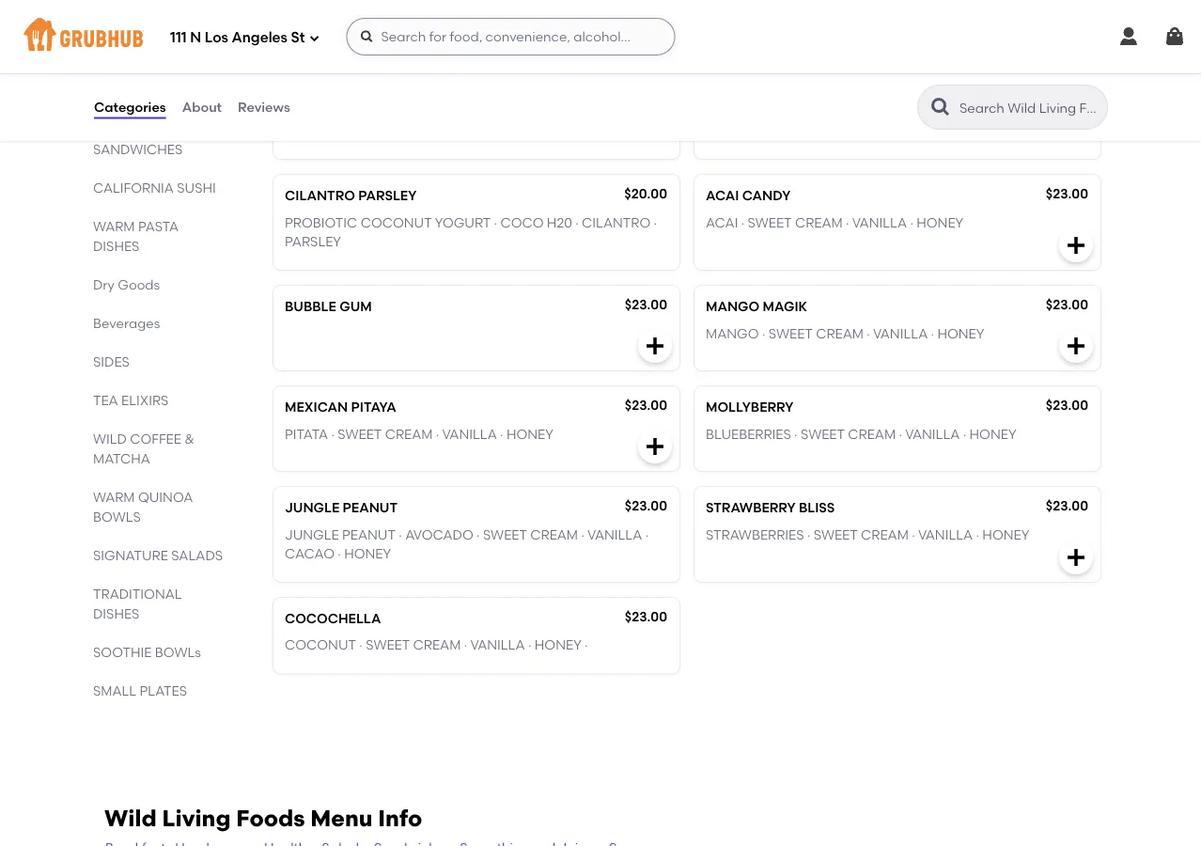 Task type: locate. For each thing, give the bounding box(es) containing it.
&
[[158, 121, 168, 137], [184, 430, 194, 446]]

probiotic for cilantro
[[285, 215, 358, 231]]

sushi
[[177, 179, 216, 195]]

cream for mango · sweet cream · vanilla · honey
[[816, 326, 864, 342]]

sweet down cocochella at the bottom of the page
[[366, 638, 410, 654]]

1 vertical spatial peanut
[[342, 527, 396, 543]]

& right coffee
[[184, 430, 194, 446]]

warm inside warm quinoa bowls
[[93, 489, 135, 505]]

honey for coconut · sweet cream · vanilla · honey ·
[[535, 638, 582, 654]]

soothie bowls tab
[[93, 642, 225, 662]]

& inside wild coffee & matcha
[[184, 430, 194, 446]]

h20 inside the probiotic coconut yogurt · coco h20 · fresh mint · basil ·
[[547, 104, 572, 120]]

honey for acai · sweet cream · vanilla · honey
[[917, 215, 964, 231]]

coconut inside probiotic coconut yogurt · coco h20 ·  cilantro · parsley
[[361, 215, 432, 231]]

probiotic inside the probiotic coconut yogurt · coco h20 · fresh mint · basil ·
[[285, 104, 358, 120]]

lemongrass inside probiotic coconut yogurt · coco h20 · lemongrass · rose
[[706, 123, 798, 139]]

rose
[[803, 77, 839, 93], [808, 123, 843, 139]]

mango left magik
[[706, 299, 760, 315]]

rose inside probiotic coconut yogurt · coco h20 · lemongrass · rose
[[808, 123, 843, 139]]

0 vertical spatial &
[[158, 121, 168, 137]]

coco inside probiotic coconut yogurt · coco h20 ·  cilantro · parsley
[[501, 215, 544, 231]]

& up sandwiches
[[158, 121, 168, 137]]

0 vertical spatial acai
[[706, 188, 739, 204]]

0 vertical spatial lemongrass
[[706, 77, 800, 93]]

0 vertical spatial basil
[[322, 77, 360, 93]]

1 horizontal spatial strawberries
[[706, 527, 804, 543]]

0 vertical spatial mint
[[285, 77, 319, 93]]

1 horizontal spatial cilantro
[[582, 215, 651, 231]]

1 vertical spatial strawberries
[[706, 527, 804, 543]]

0 vertical spatial cilantro
[[285, 188, 355, 204]]

1 horizontal spatial pitaya
[[474, 0, 517, 9]]

cream for coconut · sweet cream · vanilla · honey ·
[[413, 638, 461, 654]]

coffee
[[130, 430, 181, 446]]

pitaya
[[474, 0, 517, 9], [351, 400, 397, 416]]

dishes up dry goods
[[93, 238, 140, 254]]

·
[[360, 0, 363, 9], [468, 0, 471, 9], [520, 0, 524, 9], [626, 0, 629, 9], [346, 12, 350, 28], [404, 12, 407, 28], [494, 104, 497, 120], [576, 104, 579, 120], [915, 104, 919, 120], [997, 104, 1000, 120], [285, 123, 288, 139], [331, 123, 334, 139], [801, 123, 805, 139], [494, 215, 497, 231], [576, 215, 579, 231], [654, 215, 657, 231], [742, 215, 745, 231], [846, 215, 849, 231], [910, 215, 914, 231], [762, 326, 766, 342], [867, 326, 870, 342], [931, 326, 935, 342], [331, 426, 335, 442], [436, 426, 439, 442], [500, 426, 504, 442], [795, 426, 798, 442], [899, 426, 902, 442], [963, 426, 967, 442], [399, 527, 402, 543], [477, 527, 480, 543], [581, 527, 585, 543], [646, 527, 649, 543], [807, 527, 811, 543], [912, 527, 915, 543], [976, 527, 980, 543], [338, 546, 341, 562], [359, 638, 363, 654], [464, 638, 467, 654], [528, 638, 532, 654], [585, 638, 588, 654]]

acai
[[706, 188, 739, 204], [706, 215, 738, 231]]

yogurt inside the probiotic coconut yogurt · coco h20 · fresh mint · basil ·
[[435, 104, 491, 120]]

main navigation navigation
[[0, 0, 1202, 73]]

honey for strawberries · sweet cream · vanilla · honey
[[983, 527, 1030, 543]]

mint up reviews
[[285, 77, 319, 93]]

1 vertical spatial dishes
[[93, 605, 140, 621]]

vanilla
[[852, 215, 907, 231], [873, 326, 928, 342], [442, 426, 497, 442], [905, 426, 960, 442], [588, 527, 642, 543], [918, 527, 973, 543], [470, 638, 525, 654]]

breakfast
[[93, 83, 167, 99]]

jungle inside the jungle peanut · avocado · sweet cream · vanilla · cacao · honey
[[285, 527, 339, 543]]

sweet for coconut · sweet cream · vanilla · honey ·
[[366, 638, 410, 654]]

angeles
[[232, 29, 288, 46]]

svg image
[[1118, 25, 1140, 48], [1065, 335, 1088, 358], [644, 436, 667, 458], [1065, 547, 1088, 569]]

1 vertical spatial mango
[[706, 326, 759, 342]]

signature salads
[[93, 547, 223, 563]]

dishes down traditional
[[93, 605, 140, 621]]

sweet down the candy
[[748, 215, 792, 231]]

svg image for pitata · sweet cream · vanilla · honey
[[644, 436, 667, 458]]

1 vertical spatial &
[[184, 430, 194, 446]]

h20 inside probiotic coconut yogurt · coco h20 ·  cilantro · parsley
[[547, 215, 572, 231]]

foods
[[236, 805, 305, 832]]

mint
[[285, 77, 319, 93], [626, 104, 659, 120]]

honey for pitata · sweet cream · vanilla · honey
[[507, 426, 554, 442]]

coconut down cilantro parsley
[[361, 215, 432, 231]]

$20.00
[[625, 75, 668, 91], [1046, 75, 1089, 91], [625, 186, 668, 202]]

coco for probiotic coconut yogurt · coco h20 · lemongrass · rose
[[922, 104, 965, 120]]

basil down lucuma
[[322, 77, 360, 93]]

peanut down jungle peanut
[[342, 527, 396, 543]]

1 vertical spatial cilantro
[[582, 215, 651, 231]]

cacao
[[285, 546, 335, 562]]

acai for acai candy
[[706, 188, 739, 204]]

yogurt inside probiotic coconut yogurt · coco h20 ·  cilantro · parsley
[[435, 215, 491, 231]]

mango · sweet cream · vanilla · honey
[[706, 326, 985, 342]]

strawberries
[[366, 0, 465, 9], [706, 527, 804, 543]]

1 vertical spatial warm
[[93, 489, 135, 505]]

vanilla for coconut · sweet cream · vanilla · honey ·
[[470, 638, 525, 654]]

strawberries down the strawberry
[[706, 527, 804, 543]]

jungle for jungle peanut
[[285, 500, 340, 516]]

acai for acai · sweet cream · vanilla · honey
[[706, 215, 738, 231]]

sweet up the bliss
[[801, 426, 845, 442]]

0 horizontal spatial parsley
[[285, 234, 341, 250]]

1 warm from the top
[[93, 218, 135, 234]]

0 vertical spatial strawberries
[[366, 0, 465, 9]]

bliss
[[799, 500, 835, 516]]

strawberries · sweet cream · vanilla · honey
[[706, 527, 1030, 543]]

lucuma
[[285, 12, 343, 28]]

2 mango from the top
[[706, 326, 759, 342]]

powder
[[564, 0, 622, 9]]

2 jungle from the top
[[285, 527, 339, 543]]

coco for probiotic coconut yogurt · coco h20 ·  cilantro · parsley
[[501, 215, 544, 231]]

& inside burgers & sandwiches
[[158, 121, 168, 137]]

probiotic down mint basil
[[285, 104, 358, 120]]

cocochella
[[285, 611, 381, 627]]

reviews
[[238, 99, 290, 115]]

coco inside coco h20 · strawberries · pitaya · goji powder · lucuma · lemon · honey
[[285, 0, 328, 9]]

1 vertical spatial parsley
[[285, 234, 341, 250]]

mint right fresh
[[626, 104, 659, 120]]

acai down acai candy on the top right of the page
[[706, 215, 738, 231]]

warm quinoa bowls
[[93, 489, 193, 524]]

fresh
[[582, 104, 623, 120]]

warm inside warm pasta dishes
[[93, 218, 135, 234]]

sweet down magik
[[769, 326, 813, 342]]

coconut down the lemon
[[361, 104, 432, 120]]

1 vertical spatial jungle
[[285, 527, 339, 543]]

cilantro inside probiotic coconut yogurt · coco h20 ·  cilantro · parsley
[[582, 215, 651, 231]]

1 jungle from the top
[[285, 500, 340, 516]]

sweet down the bliss
[[814, 527, 858, 543]]

goji
[[527, 0, 561, 9]]

1 vertical spatial mint
[[626, 104, 659, 120]]

0 vertical spatial warm
[[93, 218, 135, 234]]

svg image
[[1164, 25, 1186, 48], [360, 29, 375, 44], [309, 32, 320, 44], [1065, 235, 1088, 257], [644, 335, 667, 358]]

parsley down cilantro parsley
[[285, 234, 341, 250]]

warm down california
[[93, 218, 135, 234]]

1 vertical spatial pitaya
[[351, 400, 397, 416]]

coco h20 · strawberries · pitaya · goji powder · lucuma · lemon · honey button
[[274, 0, 680, 49]]

cream
[[795, 215, 843, 231], [816, 326, 864, 342], [385, 426, 433, 442], [848, 426, 896, 442], [530, 527, 578, 543], [861, 527, 909, 543], [413, 638, 461, 654]]

2 acai from the top
[[706, 215, 738, 231]]

h20 inside probiotic coconut yogurt · coco h20 · lemongrass · rose
[[968, 104, 994, 120]]

1 vertical spatial acai
[[706, 215, 738, 231]]

strawberry bliss
[[706, 500, 835, 516]]

parsley up probiotic coconut yogurt · coco h20 ·  cilantro · parsley
[[358, 188, 417, 204]]

basil down mint basil
[[291, 123, 328, 139]]

mexican pitaya
[[285, 400, 397, 416]]

signature
[[93, 547, 168, 563]]

parsley
[[358, 188, 417, 204], [285, 234, 341, 250]]

reviews button
[[237, 73, 291, 141]]

soothie bowls
[[93, 644, 201, 660]]

$23.00 for blueberries · sweet cream · vanilla · honey
[[1046, 398, 1089, 414]]

coconut down the "lemongrass rose"
[[782, 104, 853, 120]]

2 warm from the top
[[93, 489, 135, 505]]

0 vertical spatial mango
[[706, 299, 760, 315]]

basil inside the probiotic coconut yogurt · coco h20 · fresh mint · basil ·
[[291, 123, 328, 139]]

cream inside the jungle peanut · avocado · sweet cream · vanilla · cacao · honey
[[530, 527, 578, 543]]

1 mango from the top
[[706, 299, 760, 315]]

probiotic inside probiotic coconut yogurt · coco h20 · lemongrass · rose
[[706, 104, 779, 120]]

warm up bowls
[[93, 489, 135, 505]]

$23.00 for strawberries · sweet cream · vanilla · honey
[[1046, 498, 1089, 514]]

peanut for jungle peanut
[[343, 500, 398, 516]]

categories button
[[93, 73, 167, 141]]

jungle peanut
[[285, 500, 398, 516]]

2 lemongrass from the top
[[706, 123, 798, 139]]

$23.00
[[1046, 186, 1089, 202], [625, 297, 668, 313], [1046, 297, 1089, 313], [625, 398, 668, 414], [1046, 398, 1089, 414], [625, 498, 668, 514], [1046, 498, 1089, 514], [625, 609, 668, 625]]

cilantro
[[285, 188, 355, 204], [582, 215, 651, 231]]

1 dishes from the top
[[93, 238, 140, 254]]

probiotic for lemongrass
[[706, 104, 779, 120]]

sweet down mexican pitaya
[[338, 426, 382, 442]]

coco inside the probiotic coconut yogurt · coco h20 · fresh mint · basil ·
[[501, 104, 544, 120]]

dishes inside traditional dishes
[[93, 605, 140, 621]]

coco for probiotic coconut yogurt · coco h20 · fresh mint · basil ·
[[501, 104, 544, 120]]

0 horizontal spatial &
[[158, 121, 168, 137]]

beverages
[[93, 315, 160, 331]]

honey for blueberries · sweet cream · vanilla · honey
[[970, 426, 1017, 442]]

jungle peanut · avocado · sweet cream · vanilla · cacao · honey
[[285, 527, 649, 562]]

plates
[[140, 682, 187, 698]]

0 horizontal spatial strawberries
[[366, 0, 465, 9]]

strawberries up the lemon
[[366, 0, 465, 9]]

jungle
[[285, 500, 340, 516], [285, 527, 339, 543]]

h20 for probiotic coconut yogurt · coco h20 · lemongrass · rose
[[968, 104, 994, 120]]

rose down the "lemongrass rose"
[[808, 123, 843, 139]]

mango
[[706, 299, 760, 315], [706, 326, 759, 342]]

1 vertical spatial rose
[[808, 123, 843, 139]]

$23.00 for mango · sweet cream · vanilla · honey
[[1046, 297, 1089, 313]]

1 vertical spatial basil
[[291, 123, 328, 139]]

coconut inside probiotic coconut yogurt · coco h20 · lemongrass · rose
[[782, 104, 853, 120]]

sweet inside the jungle peanut · avocado · sweet cream · vanilla · cacao · honey
[[483, 527, 527, 543]]

rose up probiotic coconut yogurt · coco h20 · lemongrass · rose
[[803, 77, 839, 93]]

peanut down pitata · sweet cream · vanilla · honey
[[343, 500, 398, 516]]

soothie
[[93, 644, 152, 660]]

beverages tab
[[93, 313, 225, 333]]

coco inside probiotic coconut yogurt · coco h20 · lemongrass · rose
[[922, 104, 965, 120]]

h20 for probiotic coconut yogurt · coco h20 · fresh mint · basil ·
[[547, 104, 572, 120]]

pitata · sweet cream · vanilla · honey
[[285, 426, 554, 442]]

honey
[[410, 12, 457, 28], [917, 215, 964, 231], [938, 326, 985, 342], [507, 426, 554, 442], [970, 426, 1017, 442], [983, 527, 1030, 543], [344, 546, 391, 562], [535, 638, 582, 654]]

yogurt
[[435, 104, 491, 120], [856, 104, 912, 120], [435, 215, 491, 231]]

yogurt inside probiotic coconut yogurt · coco h20 · lemongrass · rose
[[856, 104, 912, 120]]

0 vertical spatial parsley
[[358, 188, 417, 204]]

coconut inside the probiotic coconut yogurt · coco h20 · fresh mint · basil ·
[[361, 104, 432, 120]]

sweet right avocado
[[483, 527, 527, 543]]

vanilla for strawberries · sweet cream · vanilla · honey
[[918, 527, 973, 543]]

1 horizontal spatial mint
[[626, 104, 659, 120]]

1 acai from the top
[[706, 188, 739, 204]]

0 horizontal spatial cilantro
[[285, 188, 355, 204]]

2 dishes from the top
[[93, 605, 140, 621]]

basil
[[322, 77, 360, 93], [291, 123, 328, 139]]

honey inside the jungle peanut · avocado · sweet cream · vanilla · cacao · honey
[[344, 546, 391, 562]]

probiotic inside probiotic coconut yogurt · coco h20 ·  cilantro · parsley
[[285, 215, 358, 231]]

mango down the "mango magik"
[[706, 326, 759, 342]]

Search for food, convenience, alcohol... search field
[[346, 18, 675, 55]]

0 vertical spatial peanut
[[343, 500, 398, 516]]

sweet for blueberries · sweet cream · vanilla · honey
[[801, 426, 845, 442]]

acai · sweet cream · vanilla · honey
[[706, 215, 964, 231]]

blueberries
[[706, 426, 791, 442]]

pitaya up pitata · sweet cream · vanilla · honey
[[351, 400, 397, 416]]

acai candy
[[706, 188, 791, 204]]

sweet
[[748, 215, 792, 231], [769, 326, 813, 342], [338, 426, 382, 442], [801, 426, 845, 442], [483, 527, 527, 543], [814, 527, 858, 543], [366, 638, 410, 654]]

dishes
[[93, 238, 140, 254], [93, 605, 140, 621]]

0 vertical spatial jungle
[[285, 500, 340, 516]]

warm
[[93, 218, 135, 234], [93, 489, 135, 505]]

0 vertical spatial pitaya
[[474, 0, 517, 9]]

probiotic down cilantro parsley
[[285, 215, 358, 231]]

acai left the candy
[[706, 188, 739, 204]]

burgers & sandwiches tab
[[93, 119, 225, 159]]

mango for mango magik
[[706, 299, 760, 315]]

1 vertical spatial lemongrass
[[706, 123, 798, 139]]

peanut inside the jungle peanut · avocado · sweet cream · vanilla · cacao · honey
[[342, 527, 396, 543]]

vanilla inside the jungle peanut · avocado · sweet cream · vanilla · cacao · honey
[[588, 527, 642, 543]]

0 horizontal spatial mint
[[285, 77, 319, 93]]

best sellers
[[93, 44, 167, 60]]

probiotic down the "lemongrass rose"
[[706, 104, 779, 120]]

pitaya up search for food, convenience, alcohol... search box
[[474, 0, 517, 9]]

probiotic coconut yogurt · coco h20 · fresh mint · basil ·
[[285, 104, 659, 139]]

probiotic
[[285, 104, 358, 120], [706, 104, 779, 120], [285, 215, 358, 231]]

parsley inside probiotic coconut yogurt · coco h20 ·  cilantro · parsley
[[285, 234, 341, 250]]

0 vertical spatial dishes
[[93, 238, 140, 254]]

sweet for acai · sweet cream · vanilla · honey
[[748, 215, 792, 231]]

vanilla for pitata · sweet cream · vanilla · honey
[[442, 426, 497, 442]]

1 horizontal spatial &
[[184, 430, 194, 446]]

coco h20 · strawberries · pitaya · goji powder · lucuma · lemon · honey
[[285, 0, 629, 28]]



Task type: vqa. For each thing, say whether or not it's contained in the screenshot.
MANGO · SWEET CREAM · VANILLA · HONEY's vanilla
yes



Task type: describe. For each thing, give the bounding box(es) containing it.
peanut for jungle peanut · avocado · sweet cream · vanilla · cacao · honey
[[342, 527, 396, 543]]

signature salads tab
[[93, 545, 225, 565]]

wild coffee & matcha tab
[[93, 429, 225, 468]]

breakfast tab
[[93, 81, 225, 100]]

coconut for basil
[[361, 104, 432, 120]]

sides tab
[[93, 351, 225, 371]]

cream for pitata · sweet cream · vanilla · honey
[[385, 426, 433, 442]]

california sushi
[[93, 179, 216, 195]]

living
[[162, 805, 231, 832]]

bowls
[[93, 508, 141, 524]]

sides
[[93, 353, 130, 369]]

$20.00 for probiotic coconut yogurt · coco h20 · fresh mint · basil ·
[[625, 75, 668, 91]]

warm for warm pasta dishes
[[93, 218, 135, 234]]

traditional dishes tab
[[93, 584, 225, 623]]

best
[[93, 44, 121, 60]]

Search Wild Living Foods search field
[[958, 99, 1102, 117]]

burgers
[[93, 121, 155, 137]]

wild coffee & matcha
[[93, 430, 194, 466]]

menu
[[311, 805, 373, 832]]

cream for strawberries · sweet cream · vanilla · honey
[[861, 527, 909, 543]]

traditional dishes
[[93, 586, 182, 621]]

$23.00 for jungle peanut · avocado · sweet cream · vanilla · cacao · honey
[[625, 498, 668, 514]]

los
[[205, 29, 228, 46]]

sweet for pitata · sweet cream · vanilla · honey
[[338, 426, 382, 442]]

mollyberry
[[706, 400, 794, 416]]

warm quinoa bowls tab
[[93, 487, 225, 526]]

probiotic for mint
[[285, 104, 358, 120]]

mango for mango · sweet cream · vanilla · honey
[[706, 326, 759, 342]]

quinoa
[[138, 489, 193, 505]]

st
[[291, 29, 305, 46]]

wild living foods menu info
[[104, 805, 422, 832]]

probiotic coconut yogurt · coco h20 ·  cilantro · parsley
[[285, 215, 657, 250]]

dry goods tab
[[93, 274, 225, 294]]

$20.00 for probiotic coconut yogurt · coco h20 · lemongrass · rose
[[1046, 75, 1089, 91]]

1 lemongrass from the top
[[706, 77, 800, 93]]

strawberries inside coco h20 · strawberries · pitaya · goji powder · lucuma · lemon · honey
[[366, 0, 465, 9]]

lemongrass rose
[[706, 77, 839, 93]]

n
[[190, 29, 201, 46]]

$23.00 for pitata · sweet cream · vanilla · honey
[[625, 398, 668, 414]]

info
[[378, 805, 422, 832]]

salads
[[171, 547, 223, 563]]

search icon image
[[930, 96, 952, 118]]

coconut for parsley
[[361, 215, 432, 231]]

small plates tab
[[93, 681, 225, 700]]

cream for blueberries · sweet cream · vanilla · honey
[[848, 426, 896, 442]]

vanilla for acai · sweet cream · vanilla · honey
[[852, 215, 907, 231]]

candy
[[742, 188, 791, 204]]

sandwiches
[[93, 141, 183, 157]]

california sushi tab
[[93, 178, 225, 197]]

bubble gum
[[285, 299, 372, 315]]

pitata
[[285, 426, 328, 442]]

sweet for mango · sweet cream · vanilla · honey
[[769, 326, 813, 342]]

vanilla for blueberries · sweet cream · vanilla · honey
[[905, 426, 960, 442]]

sellers
[[124, 44, 167, 60]]

honey for mango · sweet cream · vanilla · honey
[[938, 326, 985, 342]]

vanilla for mango · sweet cream · vanilla · honey
[[873, 326, 928, 342]]

lemon
[[353, 12, 401, 28]]

warm pasta dishes tab
[[93, 216, 225, 256]]

wild
[[93, 430, 127, 446]]

sweet for strawberries · sweet cream · vanilla · honey
[[814, 527, 858, 543]]

dishes inside warm pasta dishes
[[93, 238, 140, 254]]

honey inside coco h20 · strawberries · pitaya · goji powder · lucuma · lemon · honey
[[410, 12, 457, 28]]

magik
[[763, 299, 808, 315]]

mango magik
[[706, 299, 808, 315]]

small plates
[[93, 682, 187, 698]]

bubble
[[285, 299, 336, 315]]

yogurt for mint basil
[[435, 104, 491, 120]]

goods
[[118, 276, 160, 292]]

matcha
[[93, 450, 150, 466]]

bowls
[[155, 644, 201, 660]]

jungle for jungle peanut · avocado · sweet cream · vanilla · cacao · honey
[[285, 527, 339, 543]]

mint basil
[[285, 77, 360, 93]]

svg image for strawberries · sweet cream · vanilla · honey
[[1065, 547, 1088, 569]]

svg image for mango · sweet cream · vanilla · honey
[[1065, 335, 1088, 358]]

h20 inside coco h20 · strawberries · pitaya · goji powder · lucuma · lemon · honey
[[331, 0, 357, 9]]

elixirs
[[121, 392, 169, 408]]

small
[[93, 682, 136, 698]]

$23.00 for coconut · sweet cream · vanilla · honey ·
[[625, 609, 668, 625]]

111
[[170, 29, 187, 46]]

dry
[[93, 276, 115, 292]]

0 vertical spatial rose
[[803, 77, 839, 93]]

mexican
[[285, 400, 348, 416]]

coconut · sweet cream · vanilla · honey ·
[[285, 638, 588, 654]]

mint inside the probiotic coconut yogurt · coco h20 · fresh mint · basil ·
[[626, 104, 659, 120]]

svg image inside main navigation navigation
[[1118, 25, 1140, 48]]

tea elixirs
[[93, 392, 169, 408]]

about button
[[181, 73, 223, 141]]

yogurt for cilantro parsley
[[435, 215, 491, 231]]

dry goods
[[93, 276, 160, 292]]

tea
[[93, 392, 118, 408]]

0 horizontal spatial pitaya
[[351, 400, 397, 416]]

california
[[93, 179, 174, 195]]

$20.00 for probiotic coconut yogurt · coco h20 ·  cilantro · parsley
[[625, 186, 668, 202]]

gum
[[340, 299, 372, 315]]

coconut for rose
[[782, 104, 853, 120]]

$23.00 for acai · sweet cream · vanilla · honey
[[1046, 186, 1089, 202]]

warm for warm quinoa bowls
[[93, 489, 135, 505]]

h20 for probiotic coconut yogurt · coco h20 ·  cilantro · parsley
[[547, 215, 572, 231]]

cilantro parsley
[[285, 188, 417, 204]]

111 n los angeles st
[[170, 29, 305, 46]]

blueberries · sweet cream · vanilla · honey
[[706, 426, 1017, 442]]

burgers & sandwiches
[[93, 121, 183, 157]]

best sellers tab
[[93, 42, 225, 62]]

coconut down cocochella at the bottom of the page
[[285, 638, 356, 654]]

traditional
[[93, 586, 182, 602]]

about
[[182, 99, 222, 115]]

strawberry
[[706, 500, 796, 516]]

yogurt for lemongrass rose
[[856, 104, 912, 120]]

tea elixirs tab
[[93, 390, 225, 410]]

warm pasta dishes
[[93, 218, 179, 254]]

wild
[[104, 805, 157, 832]]

probiotic coconut yogurt · coco h20 · lemongrass · rose
[[706, 104, 1000, 139]]

pasta
[[138, 218, 179, 234]]

cream for acai · sweet cream · vanilla · honey
[[795, 215, 843, 231]]

avocado
[[405, 527, 474, 543]]

pitaya inside coco h20 · strawberries · pitaya · goji powder · lucuma · lemon · honey
[[474, 0, 517, 9]]

1 horizontal spatial parsley
[[358, 188, 417, 204]]

categories
[[94, 99, 166, 115]]



